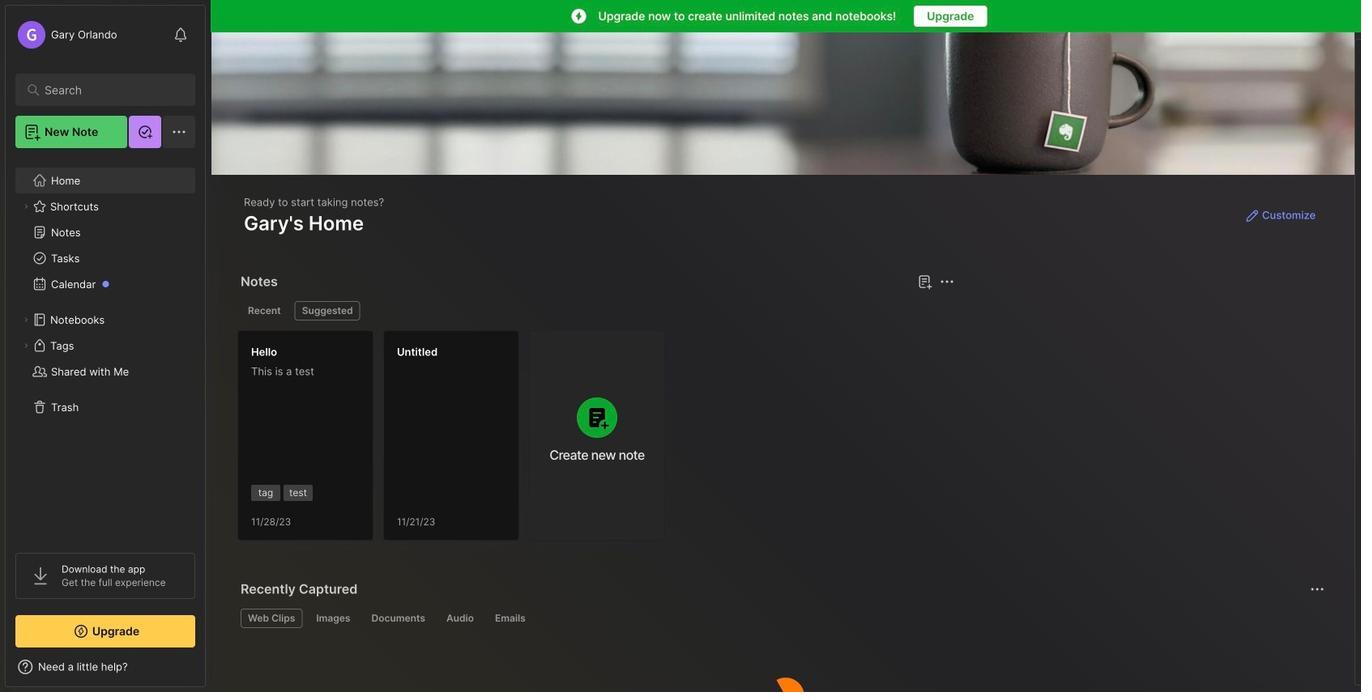 Task type: describe. For each thing, give the bounding box(es) containing it.
1 horizontal spatial more actions image
[[1308, 580, 1327, 600]]

Account field
[[15, 19, 117, 51]]

2 tab list from the top
[[241, 609, 1322, 629]]

0 horizontal spatial more actions field
[[936, 271, 959, 293]]

WHAT'S NEW field
[[6, 655, 205, 681]]

0 horizontal spatial more actions image
[[937, 272, 957, 292]]



Task type: locate. For each thing, give the bounding box(es) containing it.
none search field inside main element
[[45, 80, 174, 100]]

0 vertical spatial more actions field
[[936, 271, 959, 293]]

1 vertical spatial more actions image
[[1308, 580, 1327, 600]]

row group
[[237, 331, 675, 551]]

1 tab list from the top
[[241, 301, 952, 321]]

main element
[[0, 0, 211, 693]]

expand tags image
[[21, 341, 31, 351]]

tree
[[6, 158, 205, 539]]

1 vertical spatial more actions field
[[1306, 579, 1329, 601]]

0 vertical spatial more actions image
[[937, 272, 957, 292]]

More actions field
[[936, 271, 959, 293], [1306, 579, 1329, 601]]

more actions image
[[937, 272, 957, 292], [1308, 580, 1327, 600]]

click to collapse image
[[205, 663, 217, 682]]

1 horizontal spatial more actions field
[[1306, 579, 1329, 601]]

expand notebooks image
[[21, 315, 31, 325]]

None search field
[[45, 80, 174, 100]]

tree inside main element
[[6, 158, 205, 539]]

tab list
[[241, 301, 952, 321], [241, 609, 1322, 629]]

Search text field
[[45, 83, 174, 98]]

tab
[[241, 301, 288, 321], [295, 301, 360, 321], [241, 609, 302, 629], [309, 609, 358, 629], [364, 609, 433, 629], [439, 609, 481, 629], [488, 609, 533, 629]]

1 vertical spatial tab list
[[241, 609, 1322, 629]]

0 vertical spatial tab list
[[241, 301, 952, 321]]



Task type: vqa. For each thing, say whether or not it's contained in the screenshot.
the right More actions Field
yes



